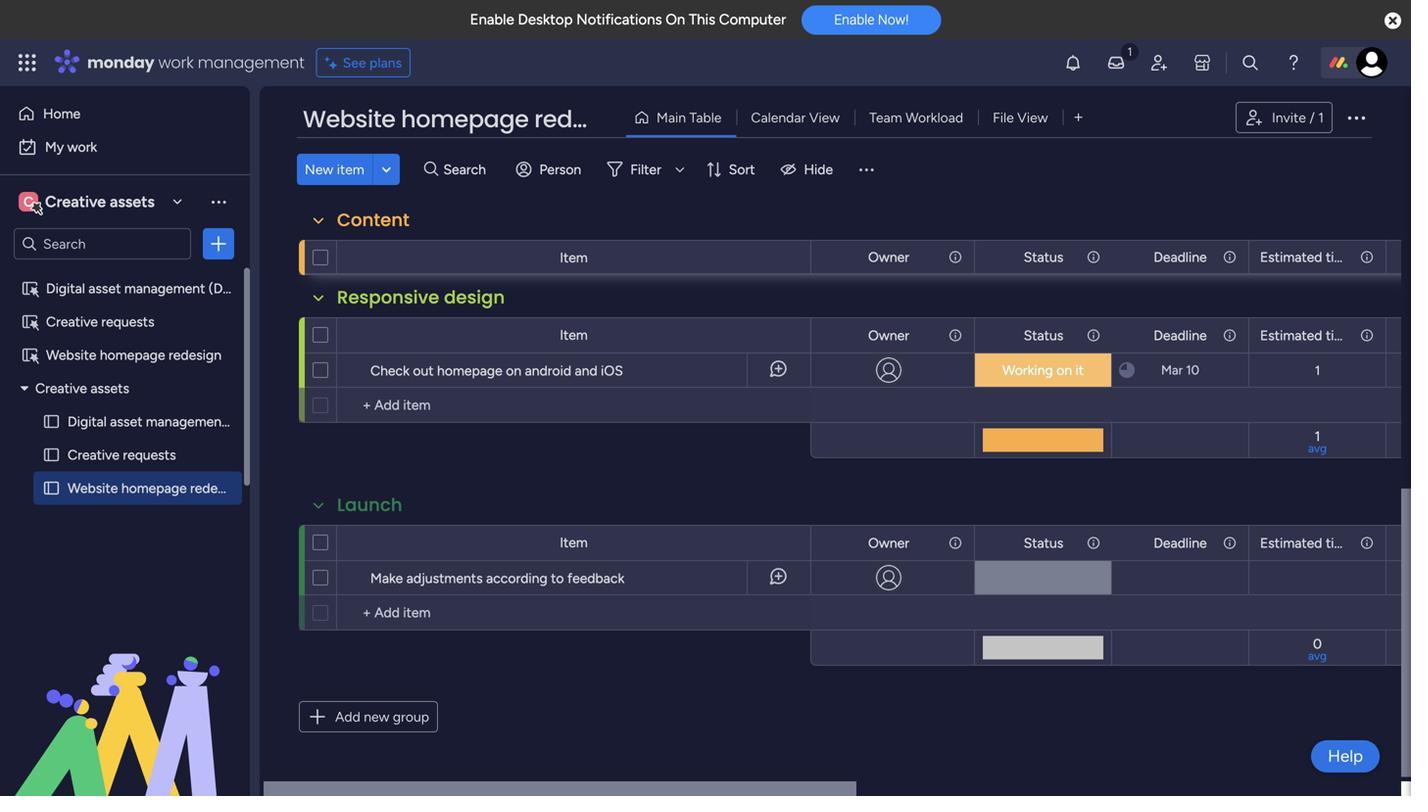 Task type: vqa. For each thing, say whether or not it's contained in the screenshot.
bottommost Status
yes



Task type: describe. For each thing, give the bounding box(es) containing it.
item for content
[[560, 249, 588, 266]]

according
[[486, 570, 548, 587]]

2 vertical spatial management
[[146, 414, 227, 430]]

redesign for website homepage redesign's public board under template workspace image
[[169, 347, 222, 364]]

enable for enable desktop notifications on this computer
[[470, 11, 514, 28]]

update feed image
[[1107, 53, 1126, 73]]

caret down image
[[21, 382, 28, 395]]

estimated time for responsive design
[[1260, 327, 1354, 344]]

filter button
[[599, 154, 692, 185]]

estimated time field for responsive design
[[1256, 325, 1355, 346]]

requests for public board under template workspace image related to creative requests
[[101, 314, 154, 330]]

person
[[540, 161, 581, 178]]

/
[[1310, 109, 1315, 126]]

calendar
[[751, 109, 806, 126]]

monday work management
[[87, 51, 305, 74]]

content
[[337, 208, 410, 233]]

1 vertical spatial asset
[[110, 414, 142, 430]]

search everything image
[[1241, 53, 1260, 73]]

monday
[[87, 51, 154, 74]]

john smith image
[[1357, 47, 1388, 78]]

time for responsive design
[[1326, 327, 1354, 344]]

select product image
[[18, 53, 37, 73]]

view for file view
[[1018, 109, 1048, 126]]

column information image for estimated time
[[1359, 536, 1375, 551]]

home
[[43, 105, 81, 122]]

menu image
[[857, 160, 876, 179]]

out
[[413, 363, 434, 379]]

Content field
[[332, 208, 415, 233]]

work for my
[[67, 139, 97, 155]]

my work option
[[12, 131, 238, 163]]

1 avg
[[1308, 428, 1327, 456]]

responsive design
[[337, 285, 505, 310]]

2 status from the top
[[1024, 327, 1064, 344]]

1 estimated from the top
[[1260, 249, 1323, 266]]

deadline field for responsive design
[[1149, 325, 1212, 346]]

table
[[690, 109, 722, 126]]

it
[[1076, 362, 1084, 379]]

enable now!
[[834, 12, 909, 28]]

2 vertical spatial website homepage redesign
[[68, 480, 243, 497]]

2 owner field from the top
[[863, 325, 914, 346]]

public board under template workspace image for website homepage redesign
[[21, 346, 39, 365]]

android
[[525, 363, 572, 379]]

2 + add item text field from the top
[[347, 602, 802, 625]]

creative for public board image
[[68, 447, 119, 464]]

work for monday
[[158, 51, 194, 74]]

add new group button
[[299, 702, 438, 733]]

estimated time field for launch
[[1256, 533, 1355, 554]]

workspace options image
[[209, 192, 228, 211]]

column information image for deadline
[[1222, 328, 1238, 344]]

computer
[[719, 11, 786, 28]]

main
[[657, 109, 686, 126]]

enable desktop notifications on this computer
[[470, 11, 786, 28]]

new
[[364, 709, 390, 726]]

sort
[[729, 161, 755, 178]]

lottie animation image
[[0, 599, 250, 797]]

new
[[305, 161, 334, 178]]

team
[[869, 109, 902, 126]]

this
[[689, 11, 716, 28]]

estimated time for launch
[[1260, 535, 1354, 552]]

team workload
[[869, 109, 964, 126]]

to
[[551, 570, 564, 587]]

Launch field
[[332, 493, 407, 519]]

creative for workspace icon
[[45, 193, 106, 211]]

hide
[[804, 161, 833, 178]]

workspace selection element
[[19, 190, 158, 216]]

3 deadline field from the top
[[1149, 533, 1212, 554]]

3 status field from the top
[[1019, 533, 1069, 554]]

home link
[[12, 98, 238, 129]]

see
[[343, 54, 366, 71]]

1 time from the top
[[1326, 249, 1354, 266]]

ios
[[601, 363, 623, 379]]

Responsive design field
[[332, 285, 510, 311]]

now!
[[878, 12, 909, 28]]

deadline field for content
[[1149, 247, 1212, 268]]

deadline for content
[[1154, 249, 1207, 266]]

estimated for launch
[[1260, 535, 1323, 552]]

10
[[1186, 363, 1200, 378]]

invite members image
[[1150, 53, 1169, 73]]

help image
[[1284, 53, 1304, 73]]

make
[[370, 570, 403, 587]]

make adjustments according to feedback
[[370, 570, 625, 587]]

public board under template workspace image for creative requests
[[21, 313, 39, 331]]

check
[[370, 363, 410, 379]]

1 + add item text field from the top
[[347, 394, 802, 418]]

working
[[1003, 362, 1053, 379]]

plans
[[370, 54, 402, 71]]

1 image
[[1121, 40, 1139, 62]]

mar
[[1162, 363, 1183, 378]]

v2 search image
[[424, 159, 439, 181]]

view for calendar view
[[809, 109, 840, 126]]

workload
[[906, 109, 964, 126]]

1 vertical spatial assets
[[91, 380, 129, 397]]

digital asset management (dam) for public board under template workspace icon
[[46, 280, 249, 297]]

0 horizontal spatial options image
[[209, 234, 228, 254]]

invite / 1 button
[[1236, 102, 1333, 133]]

creative for public board under template workspace image related to creative requests
[[46, 314, 98, 330]]

item
[[337, 161, 364, 178]]

creative requests for public board image
[[68, 447, 176, 464]]

1 estimated time from the top
[[1260, 249, 1354, 266]]

item for launch
[[560, 535, 588, 551]]

group
[[393, 709, 429, 726]]

c
[[23, 194, 33, 210]]

0 horizontal spatial on
[[506, 363, 522, 379]]

filter
[[630, 161, 661, 178]]

0 vertical spatial asset
[[88, 280, 121, 297]]



Task type: locate. For each thing, give the bounding box(es) containing it.
see plans button
[[316, 48, 411, 77]]

Status field
[[1019, 247, 1069, 268], [1019, 325, 1069, 346], [1019, 533, 1069, 554]]

2 estimated time field from the top
[[1256, 325, 1355, 346]]

help button
[[1312, 741, 1380, 773]]

time for launch
[[1326, 535, 1354, 552]]

0 avg
[[1308, 636, 1327, 664]]

website homepage redesign inside field
[[303, 103, 634, 136]]

3 owner field from the top
[[863, 533, 914, 554]]

estimated
[[1260, 249, 1323, 266], [1260, 327, 1323, 344], [1260, 535, 1323, 552]]

2 vertical spatial owner field
[[863, 533, 914, 554]]

1 vertical spatial + add item text field
[[347, 602, 802, 625]]

1 for 1 avg
[[1315, 428, 1321, 445]]

1 vertical spatial owner
[[868, 327, 910, 344]]

assets inside workspace selection element
[[110, 193, 155, 211]]

mar 10
[[1162, 363, 1200, 378]]

2 vertical spatial avg
[[1308, 649, 1327, 664]]

0 vertical spatial (dam)
[[209, 280, 249, 297]]

website
[[303, 103, 395, 136], [46, 347, 96, 364], [68, 480, 118, 497]]

1 owner from the top
[[868, 249, 910, 266]]

2 view from the left
[[1018, 109, 1048, 126]]

2 owner from the top
[[868, 327, 910, 344]]

2 vertical spatial estimated time field
[[1256, 533, 1355, 554]]

dapulse close image
[[1385, 11, 1402, 31]]

requests down search in workspace field
[[101, 314, 154, 330]]

calendar view button
[[737, 102, 855, 133]]

creative requests for public board under template workspace image related to creative requests
[[46, 314, 154, 330]]

redesign inside field
[[534, 103, 634, 136]]

1 public board image from the top
[[42, 413, 61, 431]]

owner
[[868, 249, 910, 266], [868, 327, 910, 344], [868, 535, 910, 552]]

0 vertical spatial website homepage redesign
[[303, 103, 634, 136]]

item up and
[[560, 327, 588, 344]]

see plans
[[343, 54, 402, 71]]

homepage
[[401, 103, 529, 136], [100, 347, 165, 364], [437, 363, 503, 379], [121, 480, 187, 497]]

0 vertical spatial work
[[158, 51, 194, 74]]

0 vertical spatial creative requests
[[46, 314, 154, 330]]

angle down image
[[382, 162, 391, 177]]

notifications image
[[1063, 53, 1083, 73]]

1 horizontal spatial on
[[1057, 362, 1072, 379]]

2 vertical spatial status
[[1024, 535, 1064, 552]]

owner for 1st owner field from the bottom
[[868, 535, 910, 552]]

creative assets right caret down icon
[[35, 380, 129, 397]]

website inside field
[[303, 103, 395, 136]]

0 vertical spatial status field
[[1019, 247, 1069, 268]]

1 vertical spatial estimated time
[[1260, 327, 1354, 344]]

redesign
[[534, 103, 634, 136], [169, 347, 222, 364], [190, 480, 243, 497]]

work right monday
[[158, 51, 194, 74]]

2 vertical spatial estimated time
[[1260, 535, 1354, 552]]

1 vertical spatial avg
[[1308, 442, 1327, 456]]

0 vertical spatial deadline field
[[1149, 247, 1212, 268]]

1 horizontal spatial options image
[[1345, 106, 1368, 129]]

public board image up public board image
[[42, 413, 61, 431]]

enable for enable now!
[[834, 12, 875, 28]]

on
[[666, 11, 685, 28]]

lottie animation element
[[0, 599, 250, 797]]

1 horizontal spatial enable
[[834, 12, 875, 28]]

asset
[[88, 280, 121, 297], [110, 414, 142, 430]]

0 vertical spatial management
[[198, 51, 305, 74]]

1 vertical spatial public board under template workspace image
[[21, 346, 39, 365]]

3 owner from the top
[[868, 535, 910, 552]]

+ add item text field down and
[[347, 394, 802, 418]]

1 vertical spatial management
[[124, 280, 205, 297]]

1 estimated time field from the top
[[1256, 247, 1355, 268]]

owner for second owner field from the bottom of the page
[[868, 327, 910, 344]]

creative right workspace icon
[[45, 193, 106, 211]]

1 vertical spatial digital asset management (dam)
[[68, 414, 270, 430]]

deadline for responsive design
[[1154, 327, 1207, 344]]

1 vertical spatial owner field
[[863, 325, 914, 346]]

0 vertical spatial item
[[560, 249, 588, 266]]

2 public board image from the top
[[42, 479, 61, 498]]

design
[[444, 285, 505, 310]]

work right my at top left
[[67, 139, 97, 155]]

Website homepage redesign field
[[298, 103, 634, 136]]

1 vertical spatial redesign
[[169, 347, 222, 364]]

item
[[560, 249, 588, 266], [560, 327, 588, 344], [560, 535, 588, 551]]

0 vertical spatial website
[[303, 103, 395, 136]]

invite
[[1272, 109, 1306, 126]]

redesign for public board icon for website homepage redesign
[[190, 480, 243, 497]]

creative requests
[[46, 314, 154, 330], [68, 447, 176, 464]]

public board image for digital asset management (dam)
[[42, 413, 61, 431]]

enable left desktop
[[470, 11, 514, 28]]

1 vertical spatial creative assets
[[35, 380, 129, 397]]

work
[[158, 51, 194, 74], [67, 139, 97, 155]]

0 vertical spatial time
[[1326, 249, 1354, 266]]

public board image
[[42, 413, 61, 431], [42, 479, 61, 498]]

0 horizontal spatial view
[[809, 109, 840, 126]]

creative down search in workspace field
[[46, 314, 98, 330]]

1 horizontal spatial view
[[1018, 109, 1048, 126]]

2 estimated time from the top
[[1260, 327, 1354, 344]]

2 time from the top
[[1326, 327, 1354, 344]]

1 inside button
[[1319, 109, 1324, 126]]

item up to
[[560, 535, 588, 551]]

0 horizontal spatial enable
[[470, 11, 514, 28]]

2 item from the top
[[560, 327, 588, 344]]

1 vertical spatial time
[[1326, 327, 1354, 344]]

and
[[575, 363, 598, 379]]

0 vertical spatial avg
[[1308, 234, 1327, 248]]

feedback
[[567, 570, 625, 587]]

0 vertical spatial owner
[[868, 249, 910, 266]]

1 vertical spatial work
[[67, 139, 97, 155]]

on left the android
[[506, 363, 522, 379]]

add new group
[[335, 709, 429, 726]]

1 status field from the top
[[1019, 247, 1069, 268]]

0 vertical spatial requests
[[101, 314, 154, 330]]

2 avg from the top
[[1308, 442, 1327, 456]]

1 owner field from the top
[[863, 247, 914, 268]]

view right the file
[[1018, 109, 1048, 126]]

main table
[[657, 109, 722, 126]]

+ add item text field down to
[[347, 602, 802, 625]]

my work link
[[12, 131, 238, 163]]

item for responsive design
[[560, 327, 588, 344]]

0 vertical spatial creative assets
[[45, 193, 155, 211]]

2 public board under template workspace image from the top
[[21, 346, 39, 365]]

1 view from the left
[[809, 109, 840, 126]]

Owner field
[[863, 247, 914, 268], [863, 325, 914, 346], [863, 533, 914, 554]]

my
[[45, 139, 64, 155]]

1 vertical spatial status field
[[1019, 325, 1069, 346]]

2 vertical spatial 1
[[1315, 428, 1321, 445]]

creative right caret down icon
[[35, 380, 87, 397]]

1 inside 1 avg
[[1315, 428, 1321, 445]]

Estimated time field
[[1256, 247, 1355, 268], [1256, 325, 1355, 346], [1256, 533, 1355, 554]]

1 vertical spatial public board image
[[42, 479, 61, 498]]

creative assets
[[45, 193, 155, 211], [35, 380, 129, 397]]

2 vertical spatial deadline
[[1154, 535, 1207, 552]]

enable
[[470, 11, 514, 28], [834, 12, 875, 28]]

3 deadline from the top
[[1154, 535, 1207, 552]]

1 vertical spatial requests
[[123, 447, 176, 464]]

public board image
[[42, 446, 61, 465]]

responsive
[[337, 285, 439, 310]]

notifications
[[576, 11, 662, 28]]

main table button
[[626, 102, 737, 133]]

2 vertical spatial estimated
[[1260, 535, 1323, 552]]

1
[[1319, 109, 1324, 126], [1315, 363, 1320, 379], [1315, 428, 1321, 445]]

team workload button
[[855, 102, 978, 133]]

option
[[0, 271, 250, 275]]

avg for 0
[[1308, 649, 1327, 664]]

3 estimated time field from the top
[[1256, 533, 1355, 554]]

enable inside button
[[834, 12, 875, 28]]

2 vertical spatial status field
[[1019, 533, 1069, 554]]

1 vertical spatial digital
[[68, 414, 107, 430]]

2 status field from the top
[[1019, 325, 1069, 346]]

Search in workspace field
[[41, 233, 164, 255]]

view
[[809, 109, 840, 126], [1018, 109, 1048, 126]]

time
[[1326, 249, 1354, 266], [1326, 327, 1354, 344], [1326, 535, 1354, 552]]

0 vertical spatial public board under template workspace image
[[21, 313, 39, 331]]

requests right public board image
[[123, 447, 176, 464]]

options image
[[1345, 106, 1368, 129], [209, 234, 228, 254]]

on
[[1057, 362, 1072, 379], [506, 363, 522, 379]]

launch
[[337, 493, 402, 518]]

1 vertical spatial deadline field
[[1149, 325, 1212, 346]]

creative
[[45, 193, 106, 211], [46, 314, 98, 330], [35, 380, 87, 397], [68, 447, 119, 464]]

1 vertical spatial item
[[560, 327, 588, 344]]

0 vertical spatial estimated time field
[[1256, 247, 1355, 268]]

public board image down public board image
[[42, 479, 61, 498]]

1 vertical spatial website
[[46, 347, 96, 364]]

homepage inside field
[[401, 103, 529, 136]]

1 status from the top
[[1024, 249, 1064, 266]]

invite / 1
[[1272, 109, 1324, 126]]

2 vertical spatial deadline field
[[1149, 533, 1212, 554]]

website homepage redesign
[[303, 103, 634, 136], [46, 347, 222, 364], [68, 480, 243, 497]]

file
[[993, 109, 1014, 126]]

1 deadline from the top
[[1154, 249, 1207, 266]]

0 vertical spatial options image
[[1345, 106, 1368, 129]]

0 vertical spatial status
[[1024, 249, 1064, 266]]

+ Add item text field
[[347, 394, 802, 418], [347, 602, 802, 625]]

0 vertical spatial deadline
[[1154, 249, 1207, 266]]

column information image
[[1086, 249, 1102, 265], [1359, 249, 1375, 265], [948, 328, 963, 344], [1359, 328, 1375, 344], [948, 536, 963, 551], [1086, 536, 1102, 551], [1222, 536, 1238, 551]]

list box
[[0, 268, 270, 770]]

enable left now!
[[834, 12, 875, 28]]

3 estimated time from the top
[[1260, 535, 1354, 552]]

calendar view
[[751, 109, 840, 126]]

add view image
[[1075, 111, 1083, 125]]

3 time from the top
[[1326, 535, 1354, 552]]

estimated for responsive design
[[1260, 327, 1323, 344]]

public board under template workspace image
[[21, 313, 39, 331], [21, 346, 39, 365]]

assets up search in workspace field
[[110, 193, 155, 211]]

creative assets inside workspace selection element
[[45, 193, 155, 211]]

0 horizontal spatial work
[[67, 139, 97, 155]]

avg for 1
[[1308, 442, 1327, 456]]

1 public board under template workspace image from the top
[[21, 313, 39, 331]]

1 vertical spatial 1
[[1315, 363, 1320, 379]]

my work
[[45, 139, 97, 155]]

0 vertical spatial owner field
[[863, 247, 914, 268]]

hide button
[[773, 154, 845, 185]]

digital asset management (dam) for public board icon related to digital asset management (dam)
[[68, 414, 270, 430]]

1 enable from the left
[[470, 11, 514, 28]]

options image right the /
[[1345, 106, 1368, 129]]

1 vertical spatial status
[[1024, 327, 1064, 344]]

(dam)
[[209, 280, 249, 297], [230, 414, 270, 430]]

1 vertical spatial estimated
[[1260, 327, 1323, 344]]

estimated time
[[1260, 249, 1354, 266], [1260, 327, 1354, 344], [1260, 535, 1354, 552]]

creative assets up search in workspace field
[[45, 193, 155, 211]]

item down person
[[560, 249, 588, 266]]

0 vertical spatial assets
[[110, 193, 155, 211]]

2 vertical spatial time
[[1326, 535, 1354, 552]]

0 vertical spatial estimated
[[1260, 249, 1323, 266]]

2 enable from the left
[[834, 12, 875, 28]]

working on it
[[1003, 362, 1084, 379]]

3 status from the top
[[1024, 535, 1064, 552]]

home option
[[12, 98, 238, 129]]

0 vertical spatial digital
[[46, 280, 85, 297]]

1 vertical spatial (dam)
[[230, 414, 270, 430]]

0 vertical spatial digital asset management (dam)
[[46, 280, 249, 297]]

creative requests right public board image
[[68, 447, 176, 464]]

assets
[[110, 193, 155, 211], [91, 380, 129, 397]]

adjustments
[[406, 570, 483, 587]]

digital
[[46, 280, 85, 297], [68, 414, 107, 430]]

3 item from the top
[[560, 535, 588, 551]]

file view button
[[978, 102, 1063, 133]]

avg
[[1308, 234, 1327, 248], [1308, 442, 1327, 456], [1308, 649, 1327, 664]]

work inside option
[[67, 139, 97, 155]]

0 vertical spatial + add item text field
[[347, 394, 802, 418]]

2 deadline field from the top
[[1149, 325, 1212, 346]]

1 deadline field from the top
[[1149, 247, 1212, 268]]

creative right public board image
[[68, 447, 119, 464]]

requests for public board image
[[123, 447, 176, 464]]

1 for 1
[[1315, 363, 1320, 379]]

1 vertical spatial deadline
[[1154, 327, 1207, 344]]

column information image
[[948, 249, 963, 265], [1222, 249, 1238, 265], [1086, 328, 1102, 344], [1222, 328, 1238, 344], [1359, 536, 1375, 551]]

arrow down image
[[668, 158, 692, 181]]

workspace image
[[19, 191, 38, 213]]

options image down workspace options "image"
[[209, 234, 228, 254]]

public board under template workspace image
[[21, 279, 39, 298]]

2 vertical spatial owner
[[868, 535, 910, 552]]

1 vertical spatial website homepage redesign
[[46, 347, 222, 364]]

2 vertical spatial item
[[560, 535, 588, 551]]

1 vertical spatial creative requests
[[68, 447, 176, 464]]

0 vertical spatial estimated time
[[1260, 249, 1354, 266]]

2 vertical spatial website
[[68, 480, 118, 497]]

public board image for website homepage redesign
[[42, 479, 61, 498]]

view right 'calendar'
[[809, 109, 840, 126]]

2 vertical spatial redesign
[[190, 480, 243, 497]]

3 avg from the top
[[1308, 649, 1327, 664]]

1 vertical spatial estimated time field
[[1256, 325, 1355, 346]]

assets right caret down icon
[[91, 380, 129, 397]]

0
[[1313, 636, 1322, 653]]

desktop
[[518, 11, 573, 28]]

3 estimated from the top
[[1260, 535, 1323, 552]]

1 vertical spatial options image
[[209, 234, 228, 254]]

0 vertical spatial 1
[[1319, 109, 1324, 126]]

monday marketplace image
[[1193, 53, 1212, 73]]

1 item from the top
[[560, 249, 588, 266]]

enable now! button
[[802, 5, 941, 35]]

1 horizontal spatial work
[[158, 51, 194, 74]]

file view
[[993, 109, 1048, 126]]

help
[[1328, 747, 1363, 767]]

check out homepage on android and ios
[[370, 363, 623, 379]]

list box containing digital asset management (dam)
[[0, 268, 270, 770]]

Search field
[[439, 156, 497, 183]]

Deadline field
[[1149, 247, 1212, 268], [1149, 325, 1212, 346], [1149, 533, 1212, 554]]

1 avg from the top
[[1308, 234, 1327, 248]]

2 estimated from the top
[[1260, 327, 1323, 344]]

0 vertical spatial redesign
[[534, 103, 634, 136]]

creative requests down search in workspace field
[[46, 314, 154, 330]]

add
[[335, 709, 360, 726]]

2 deadline from the top
[[1154, 327, 1207, 344]]

column information image for status
[[1086, 328, 1102, 344]]

0 vertical spatial public board image
[[42, 413, 61, 431]]

public board under template workspace image up caret down icon
[[21, 346, 39, 365]]

new item button
[[297, 154, 372, 185]]

person button
[[508, 154, 593, 185]]

public board under template workspace image down public board under template workspace icon
[[21, 313, 39, 331]]

status
[[1024, 249, 1064, 266], [1024, 327, 1064, 344], [1024, 535, 1064, 552]]

sort button
[[698, 154, 767, 185]]

digital asset management (dam)
[[46, 280, 249, 297], [68, 414, 270, 430]]

new item
[[305, 161, 364, 178]]

creative inside workspace selection element
[[45, 193, 106, 211]]

on left it
[[1057, 362, 1072, 379]]

owner for 1st owner field
[[868, 249, 910, 266]]

requests
[[101, 314, 154, 330], [123, 447, 176, 464]]



